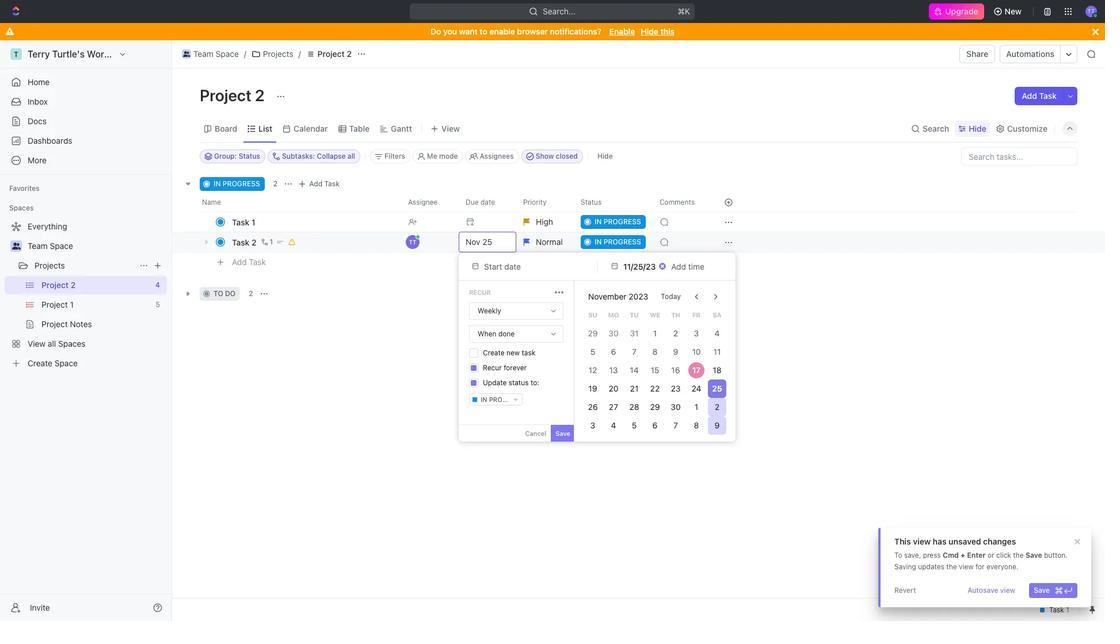 Task type: describe. For each thing, give the bounding box(es) containing it.
in progress button
[[469, 394, 524, 406]]

inbox
[[28, 97, 48, 107]]

0 vertical spatial add
[[1022, 91, 1037, 101]]

when done
[[478, 330, 515, 339]]

Start date text field
[[484, 262, 580, 271]]

november 2023
[[588, 292, 648, 302]]

task 2
[[232, 237, 257, 247]]

save inside 'this view has unsaved changes to save, press cmd + enter or click the save button. saving updates the view for everyone.'
[[1026, 552, 1043, 560]]

0 vertical spatial 7
[[632, 347, 637, 357]]

1 button
[[259, 237, 275, 248]]

2 vertical spatial add task
[[232, 257, 266, 267]]

favorites button
[[5, 182, 44, 196]]

press
[[923, 552, 941, 560]]

dashboards
[[28, 136, 72, 146]]

24
[[692, 384, 702, 394]]

notifications?
[[550, 26, 602, 36]]

1 horizontal spatial the
[[1013, 552, 1024, 560]]

26
[[588, 402, 598, 412]]

28
[[630, 402, 639, 412]]

list link
[[256, 121, 272, 137]]

1 horizontal spatial team space link
[[179, 47, 242, 61]]

12
[[589, 366, 597, 375]]

tree inside sidebar navigation
[[5, 218, 167, 373]]

su
[[588, 311, 598, 319]]

recur forever
[[483, 364, 527, 372]]

click
[[997, 552, 1011, 560]]

today button
[[654, 288, 688, 306]]

0 vertical spatial team space
[[193, 49, 239, 59]]

save button
[[1030, 584, 1078, 599]]

2023
[[629, 292, 648, 302]]

dashboards link
[[5, 132, 167, 150]]

0 vertical spatial projects link
[[249, 47, 296, 61]]

autosave
[[968, 587, 999, 595]]

has
[[933, 537, 947, 547]]

saving
[[895, 563, 916, 572]]

customize button
[[992, 121, 1051, 137]]

task
[[522, 349, 536, 358]]

browser
[[517, 26, 548, 36]]

home link
[[5, 73, 167, 92]]

0 horizontal spatial 5
[[591, 347, 595, 357]]

in progress inside dropdown button
[[481, 396, 524, 404]]

team inside tree
[[28, 241, 48, 251]]

0 vertical spatial 9
[[673, 347, 678, 357]]

23
[[671, 384, 681, 394]]

0 vertical spatial 29
[[588, 329, 598, 339]]

new button
[[989, 2, 1029, 21]]

automations button
[[1001, 45, 1060, 63]]

update status to:
[[483, 379, 539, 387]]

everyone.
[[987, 563, 1019, 572]]

gantt
[[391, 123, 412, 133]]

unsaved
[[949, 537, 981, 547]]

tu
[[630, 311, 639, 319]]

10
[[692, 347, 701, 357]]

1 vertical spatial 9
[[715, 421, 720, 431]]

16
[[672, 366, 680, 375]]

1 horizontal spatial add task button
[[295, 177, 344, 191]]

do
[[431, 26, 441, 36]]

you
[[443, 26, 457, 36]]

fr
[[693, 311, 701, 319]]

task down task 1
[[232, 237, 250, 247]]

0 horizontal spatial 30
[[609, 329, 619, 339]]

do
[[225, 290, 236, 298]]

hide inside button
[[598, 152, 613, 161]]

want
[[459, 26, 478, 36]]

1 horizontal spatial 4
[[715, 329, 720, 339]]

progress inside dropdown button
[[489, 396, 524, 404]]

button.
[[1044, 552, 1068, 560]]

spaces
[[9, 204, 34, 212]]

calendar
[[294, 123, 328, 133]]

recur for recur forever
[[483, 364, 502, 372]]

27
[[609, 402, 618, 412]]

hide button
[[593, 150, 618, 164]]

update
[[483, 379, 507, 387]]

automations
[[1007, 49, 1055, 59]]

20
[[609, 384, 619, 394]]

1 vertical spatial to
[[214, 290, 223, 298]]

0 horizontal spatial 8
[[653, 347, 658, 357]]

project 2 inside project 2 link
[[318, 49, 352, 59]]

1 vertical spatial 3
[[591, 421, 595, 431]]

sidebar navigation
[[0, 40, 172, 622]]

2 horizontal spatial add task
[[1022, 91, 1057, 101]]

1 horizontal spatial 5
[[632, 421, 637, 431]]

0 horizontal spatial in
[[214, 180, 221, 188]]

docs link
[[5, 112, 167, 131]]

search button
[[908, 121, 953, 137]]

customize
[[1007, 123, 1048, 133]]

create new task
[[483, 349, 536, 358]]

11
[[714, 347, 721, 357]]

assignees
[[480, 152, 514, 161]]

this
[[661, 26, 675, 36]]

2 vertical spatial add task button
[[227, 256, 271, 269]]

0 horizontal spatial in progress
[[214, 180, 260, 188]]

autosave view button
[[963, 584, 1020, 599]]

1 vertical spatial projects link
[[35, 257, 135, 275]]

Due date text field
[[624, 262, 657, 271]]

1 inside button
[[270, 238, 273, 246]]

upgrade
[[946, 6, 979, 16]]

view for this
[[913, 537, 931, 547]]

project 2 link
[[303, 47, 355, 61]]

task down 1 button
[[249, 257, 266, 267]]

changes
[[983, 537, 1016, 547]]

0 vertical spatial 3
[[694, 329, 699, 339]]

today
[[661, 292, 681, 301]]

1 horizontal spatial add task
[[309, 180, 340, 188]]

home
[[28, 77, 50, 87]]

do you want to enable browser notifications? enable hide this
[[431, 26, 675, 36]]

we
[[650, 311, 660, 319]]

1 vertical spatial project 2
[[200, 86, 268, 105]]

25
[[712, 384, 722, 394]]

weekly
[[478, 307, 501, 315]]

enable
[[610, 26, 635, 36]]

board
[[215, 123, 237, 133]]

2 vertical spatial add
[[232, 257, 247, 267]]

favorites
[[9, 184, 40, 193]]

1 down we
[[653, 329, 657, 339]]

1 vertical spatial 8
[[694, 421, 699, 431]]

1 down 24
[[695, 402, 698, 412]]



Task type: locate. For each thing, give the bounding box(es) containing it.
0 vertical spatial in
[[214, 180, 221, 188]]

hide inside dropdown button
[[969, 123, 987, 133]]

1 horizontal spatial 6
[[653, 421, 658, 431]]

revert
[[895, 587, 916, 595]]

8 down 24
[[694, 421, 699, 431]]

0 vertical spatial projects
[[263, 49, 293, 59]]

1 vertical spatial recur
[[483, 364, 502, 372]]

hide button
[[955, 121, 990, 137]]

0 horizontal spatial add task
[[232, 257, 266, 267]]

november
[[588, 292, 627, 302]]

8
[[653, 347, 658, 357], [694, 421, 699, 431]]

task up customize
[[1040, 91, 1057, 101]]

0 vertical spatial hide
[[641, 26, 659, 36]]

0 horizontal spatial 4
[[611, 421, 616, 431]]

to left do
[[214, 290, 223, 298]]

board link
[[212, 121, 237, 137]]

team space inside tree
[[28, 241, 73, 251]]

0 horizontal spatial projects
[[35, 261, 65, 271]]

forever
[[504, 364, 527, 372]]

team space
[[193, 49, 239, 59], [28, 241, 73, 251]]

1 horizontal spatial project 2
[[318, 49, 352, 59]]

1 right task 2
[[270, 238, 273, 246]]

3 up the 10
[[694, 329, 699, 339]]

space inside tree
[[50, 241, 73, 251]]

4 down 27
[[611, 421, 616, 431]]

when
[[478, 330, 497, 339]]

project
[[318, 49, 345, 59], [200, 86, 252, 105]]

add task up customize
[[1022, 91, 1057, 101]]

project 2
[[318, 49, 352, 59], [200, 86, 268, 105]]

⌘k
[[678, 6, 691, 16]]

1 / from the left
[[244, 49, 246, 59]]

save inside button
[[1034, 587, 1050, 595]]

1 vertical spatial save
[[1026, 552, 1043, 560]]

0 vertical spatial space
[[216, 49, 239, 59]]

revert button
[[890, 584, 921, 599]]

in progress down update
[[481, 396, 524, 404]]

0 horizontal spatial 9
[[673, 347, 678, 357]]

5 up 12
[[591, 347, 595, 357]]

Add time text field
[[671, 262, 706, 271]]

1 horizontal spatial progress
[[489, 396, 524, 404]]

view for autosave
[[1001, 587, 1016, 595]]

13
[[609, 366, 618, 375]]

1 horizontal spatial 3
[[694, 329, 699, 339]]

view
[[913, 537, 931, 547], [959, 563, 974, 572], [1001, 587, 1016, 595]]

recur up weekly
[[469, 289, 491, 296]]

1 vertical spatial add task
[[309, 180, 340, 188]]

updates
[[918, 563, 945, 572]]

share
[[967, 49, 989, 59]]

17
[[692, 366, 701, 375]]

in down 'board' link
[[214, 180, 221, 188]]

0 horizontal spatial hide
[[598, 152, 613, 161]]

29
[[588, 329, 598, 339], [650, 402, 660, 412]]

30 down 23
[[671, 402, 681, 412]]

0 horizontal spatial the
[[947, 563, 957, 572]]

1 horizontal spatial team
[[193, 49, 213, 59]]

to right want on the left top of page
[[480, 26, 488, 36]]

the right the 'click'
[[1013, 552, 1024, 560]]

29 down the '22'
[[650, 402, 660, 412]]

Search tasks... text field
[[962, 148, 1077, 165]]

1 vertical spatial team space link
[[28, 237, 165, 256]]

save down button.
[[1034, 587, 1050, 595]]

1 vertical spatial add
[[309, 180, 323, 188]]

to:
[[531, 379, 539, 387]]

0 horizontal spatial 7
[[632, 347, 637, 357]]

9 up 16
[[673, 347, 678, 357]]

or
[[988, 552, 995, 560]]

to
[[895, 552, 902, 560]]

1 horizontal spatial 30
[[671, 402, 681, 412]]

1 vertical spatial 30
[[671, 402, 681, 412]]

0 horizontal spatial progress
[[223, 180, 260, 188]]

0 horizontal spatial view
[[913, 537, 931, 547]]

31
[[630, 329, 639, 339]]

add
[[1022, 91, 1037, 101], [309, 180, 323, 188], [232, 257, 247, 267]]

1 horizontal spatial view
[[959, 563, 974, 572]]

29 down su
[[588, 329, 598, 339]]

new
[[1005, 6, 1022, 16]]

the down cmd
[[947, 563, 957, 572]]

1 horizontal spatial 9
[[715, 421, 720, 431]]

1 vertical spatial space
[[50, 241, 73, 251]]

view down +
[[959, 563, 974, 572]]

2 vertical spatial view
[[1001, 587, 1016, 595]]

user group image
[[183, 51, 190, 57], [12, 243, 20, 250]]

0 vertical spatial user group image
[[183, 51, 190, 57]]

add up task 1 link
[[309, 180, 323, 188]]

1 horizontal spatial projects
[[263, 49, 293, 59]]

done
[[499, 330, 515, 339]]

1 horizontal spatial add
[[309, 180, 323, 188]]

1 horizontal spatial 7
[[674, 421, 678, 431]]

status
[[509, 379, 529, 387]]

in down update
[[481, 396, 487, 404]]

save
[[556, 430, 571, 438], [1026, 552, 1043, 560], [1034, 587, 1050, 595]]

1 vertical spatial hide
[[969, 123, 987, 133]]

when done button
[[470, 326, 563, 343]]

th
[[671, 311, 680, 319]]

view inside button
[[1001, 587, 1016, 595]]

6 up 13
[[611, 347, 616, 357]]

task 1
[[232, 217, 255, 227]]

0 horizontal spatial /
[[244, 49, 246, 59]]

to
[[480, 26, 488, 36], [214, 290, 223, 298]]

recur for recur
[[469, 289, 491, 296]]

30 down mo
[[609, 329, 619, 339]]

the
[[1013, 552, 1024, 560], [947, 563, 957, 572]]

inbox link
[[5, 93, 167, 111]]

19
[[589, 384, 597, 394]]

progress down update status to:
[[489, 396, 524, 404]]

add down task 2
[[232, 257, 247, 267]]

0 vertical spatial save
[[556, 430, 571, 438]]

1 up task 2
[[252, 217, 255, 227]]

in inside dropdown button
[[481, 396, 487, 404]]

1 vertical spatial 7
[[674, 421, 678, 431]]

0 vertical spatial recur
[[469, 289, 491, 296]]

0 horizontal spatial team
[[28, 241, 48, 251]]

0 vertical spatial add task
[[1022, 91, 1057, 101]]

1 vertical spatial project
[[200, 86, 252, 105]]

5
[[591, 347, 595, 357], [632, 421, 637, 431]]

calendar link
[[291, 121, 328, 137]]

add task button down task 2
[[227, 256, 271, 269]]

add task down task 2
[[232, 257, 266, 267]]

1 horizontal spatial in progress
[[481, 396, 524, 404]]

team space link
[[179, 47, 242, 61], [28, 237, 165, 256]]

view up save,
[[913, 537, 931, 547]]

list
[[259, 123, 272, 133]]

7 down 23
[[674, 421, 678, 431]]

user group image inside tree
[[12, 243, 20, 250]]

share button
[[960, 45, 996, 63]]

0 vertical spatial team space link
[[179, 47, 242, 61]]

1 horizontal spatial 8
[[694, 421, 699, 431]]

task 1 link
[[229, 214, 399, 231]]

7
[[632, 347, 637, 357], [674, 421, 678, 431]]

team
[[193, 49, 213, 59], [28, 241, 48, 251]]

0 horizontal spatial 29
[[588, 329, 598, 339]]

in progress
[[214, 180, 260, 188], [481, 396, 524, 404]]

save right 'cancel'
[[556, 430, 571, 438]]

hide
[[641, 26, 659, 36], [969, 123, 987, 133], [598, 152, 613, 161]]

docs
[[28, 116, 47, 126]]

0 horizontal spatial add task button
[[227, 256, 271, 269]]

3 down 26 at the right bottom of page
[[591, 421, 595, 431]]

0 horizontal spatial project
[[200, 86, 252, 105]]

0 vertical spatial 5
[[591, 347, 595, 357]]

in progress up task 1
[[214, 180, 260, 188]]

1 horizontal spatial project
[[318, 49, 345, 59]]

4
[[715, 329, 720, 339], [611, 421, 616, 431]]

projects
[[263, 49, 293, 59], [35, 261, 65, 271]]

1 vertical spatial 4
[[611, 421, 616, 431]]

18
[[713, 366, 722, 375]]

2
[[347, 49, 352, 59], [255, 86, 265, 105], [273, 180, 278, 188], [252, 237, 257, 247], [249, 290, 253, 298], [674, 329, 678, 339], [715, 402, 720, 412]]

2 vertical spatial hide
[[598, 152, 613, 161]]

0 horizontal spatial space
[[50, 241, 73, 251]]

0 vertical spatial 4
[[715, 329, 720, 339]]

assignees button
[[465, 150, 519, 164]]

this view has unsaved changes to save, press cmd + enter or click the save button. saving updates the view for everyone.
[[895, 537, 1068, 572]]

1 vertical spatial view
[[959, 563, 974, 572]]

0 vertical spatial to
[[480, 26, 488, 36]]

22
[[650, 384, 660, 394]]

15
[[651, 366, 659, 375]]

table link
[[347, 121, 370, 137]]

+
[[961, 552, 966, 560]]

weekly button
[[470, 303, 563, 320]]

0 vertical spatial view
[[913, 537, 931, 547]]

for
[[976, 563, 985, 572]]

0 vertical spatial 6
[[611, 347, 616, 357]]

task up task 2
[[232, 217, 250, 227]]

new
[[507, 349, 520, 358]]

0 horizontal spatial team space
[[28, 241, 73, 251]]

1 vertical spatial projects
[[35, 261, 65, 271]]

2 vertical spatial save
[[1034, 587, 1050, 595]]

0 vertical spatial 8
[[653, 347, 658, 357]]

2 horizontal spatial add task button
[[1015, 87, 1064, 105]]

add up customize
[[1022, 91, 1037, 101]]

save left button.
[[1026, 552, 1043, 560]]

6 down the '22'
[[653, 421, 658, 431]]

tree
[[5, 218, 167, 373]]

add task up task 1 link
[[309, 180, 340, 188]]

add task button up customize
[[1015, 87, 1064, 105]]

7 up 14
[[632, 347, 637, 357]]

1 vertical spatial 6
[[653, 421, 658, 431]]

invite
[[30, 603, 50, 613]]

gantt link
[[389, 121, 412, 137]]

recur down create
[[483, 364, 502, 372]]

21
[[630, 384, 639, 394]]

progress up task 1
[[223, 180, 260, 188]]

view down everyone.
[[1001, 587, 1016, 595]]

add task button up task 1 link
[[295, 177, 344, 191]]

1 vertical spatial add task button
[[295, 177, 344, 191]]

tree containing team space
[[5, 218, 167, 373]]

1 horizontal spatial 29
[[650, 402, 660, 412]]

1
[[252, 217, 255, 227], [270, 238, 273, 246], [653, 329, 657, 339], [695, 402, 698, 412]]

1 vertical spatial user group image
[[12, 243, 20, 250]]

2 / from the left
[[299, 49, 301, 59]]

0 horizontal spatial to
[[214, 290, 223, 298]]

projects inside tree
[[35, 261, 65, 271]]

1 vertical spatial the
[[947, 563, 957, 572]]

task up task 1 link
[[324, 180, 340, 188]]

cmd
[[943, 552, 959, 560]]

1 horizontal spatial projects link
[[249, 47, 296, 61]]

1 vertical spatial team
[[28, 241, 48, 251]]

4 up the 11
[[715, 329, 720, 339]]

1 vertical spatial team space
[[28, 241, 73, 251]]

14
[[630, 366, 639, 375]]

0 horizontal spatial 3
[[591, 421, 595, 431]]

0 vertical spatial add task button
[[1015, 87, 1064, 105]]

1 vertical spatial 29
[[650, 402, 660, 412]]

mo
[[608, 311, 619, 319]]

2 horizontal spatial add
[[1022, 91, 1037, 101]]

cancel
[[525, 430, 547, 438]]

2 horizontal spatial hide
[[969, 123, 987, 133]]

8 up 15
[[653, 347, 658, 357]]

0 vertical spatial progress
[[223, 180, 260, 188]]

1 vertical spatial 5
[[632, 421, 637, 431]]

9
[[673, 347, 678, 357], [715, 421, 720, 431]]

1 vertical spatial in progress
[[481, 396, 524, 404]]

team space link inside tree
[[28, 237, 165, 256]]

projects link
[[249, 47, 296, 61], [35, 257, 135, 275]]

9 down "25"
[[715, 421, 720, 431]]

2 horizontal spatial view
[[1001, 587, 1016, 595]]

enter
[[967, 552, 986, 560]]

0 horizontal spatial 6
[[611, 347, 616, 357]]

1 horizontal spatial /
[[299, 49, 301, 59]]

5 down 28
[[632, 421, 637, 431]]



Task type: vqa. For each thing, say whether or not it's contained in the screenshot.
tree
yes



